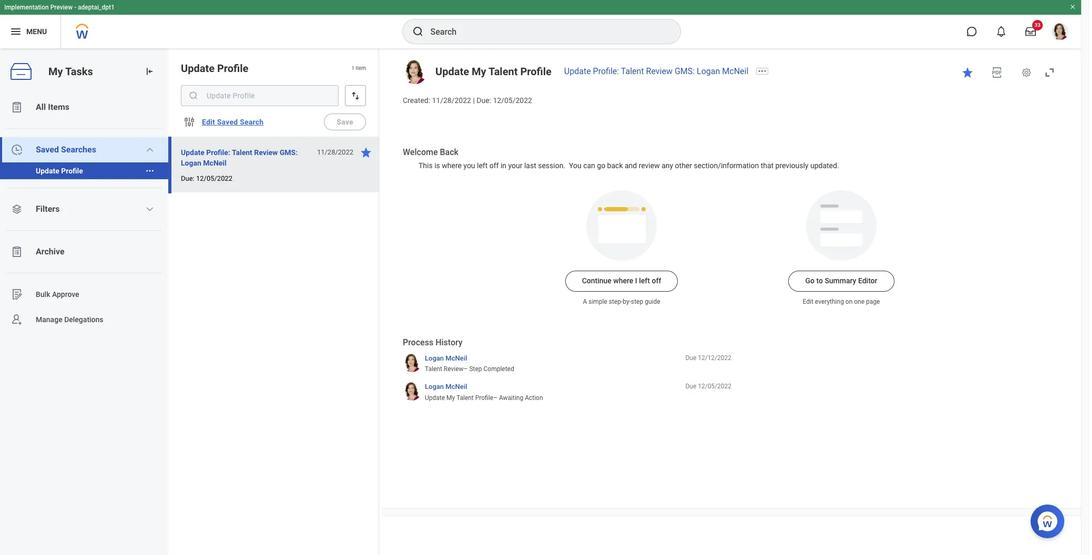 Task type: vqa. For each thing, say whether or not it's contained in the screenshot.
BOOK OPEN image
no



Task type: describe. For each thing, give the bounding box(es) containing it.
saved searches button
[[0, 137, 168, 163]]

update profile inside the "update profile" button
[[36, 167, 83, 175]]

review inside process history region
[[444, 366, 464, 373]]

archive
[[36, 247, 65, 257]]

sort image
[[350, 90, 361, 101]]

manage
[[36, 315, 62, 324]]

due for due 12/12/2022
[[686, 354, 697, 362]]

edit saved search button
[[198, 112, 268, 133]]

chevron down image
[[146, 205, 154, 214]]

0 vertical spatial review
[[646, 66, 673, 76]]

bulk
[[36, 290, 50, 299]]

step-
[[609, 298, 623, 306]]

user plus image
[[11, 314, 23, 326]]

talent review – step completed
[[425, 366, 514, 373]]

manage delegations
[[36, 315, 103, 324]]

1 horizontal spatial due:
[[477, 96, 491, 105]]

delegations
[[64, 315, 103, 324]]

profile inside process history region
[[475, 394, 493, 402]]

off inside button
[[652, 277, 661, 285]]

gear image
[[1022, 67, 1032, 78]]

33 button
[[1019, 20, 1043, 43]]

continue where i left off button
[[565, 271, 678, 292]]

any
[[662, 161, 673, 170]]

your
[[508, 161, 523, 170]]

search
[[240, 118, 264, 126]]

tasks
[[65, 65, 93, 78]]

0 vertical spatial star image
[[962, 66, 974, 79]]

update down search workday search box
[[564, 66, 591, 76]]

created: 11/28/2022 | due: 12/05/2022
[[403, 96, 532, 105]]

i
[[635, 277, 637, 285]]

related actions image
[[145, 166, 155, 176]]

awaiting
[[499, 394, 523, 402]]

in
[[501, 161, 507, 170]]

1
[[351, 65, 354, 71]]

logan mcneil button for review
[[425, 354, 467, 363]]

process
[[403, 338, 434, 348]]

search image
[[188, 90, 199, 101]]

update my talent profile
[[436, 65, 552, 78]]

0 horizontal spatial –
[[464, 366, 468, 373]]

all items button
[[0, 95, 168, 120]]

all
[[36, 102, 46, 112]]

my for update my talent profile – awaiting action
[[447, 394, 455, 402]]

talent inside update profile: talent review gms: logan mcneil
[[232, 148, 252, 157]]

back
[[440, 147, 459, 157]]

editor
[[858, 277, 878, 285]]

fullscreen image
[[1044, 66, 1056, 79]]

a simple step-by-step guide
[[583, 298, 660, 306]]

implementation
[[4, 4, 49, 11]]

12/05/2022 for due: 12/05/2022
[[196, 175, 233, 183]]

manage delegations link
[[0, 307, 168, 332]]

this
[[419, 161, 433, 170]]

close environment banner image
[[1070, 4, 1076, 10]]

saved inside button
[[217, 118, 238, 126]]

clipboard image
[[11, 246, 23, 258]]

due: 12/05/2022
[[181, 175, 233, 183]]

section/information
[[694, 161, 759, 170]]

edit saved search
[[202, 118, 264, 126]]

employee's photo (logan mcneil) image
[[403, 60, 427, 84]]

transformation import image
[[144, 66, 155, 77]]

Search Workday  search field
[[431, 20, 659, 43]]

preview
[[50, 4, 73, 11]]

process history
[[403, 338, 463, 348]]

star image inside item list element
[[360, 146, 372, 159]]

review inside update profile: talent review gms: logan mcneil
[[254, 148, 278, 157]]

implementation preview -   adeptai_dpt1
[[4, 4, 115, 11]]

update profile: talent review gms: logan mcneil button
[[181, 146, 311, 169]]

action
[[525, 394, 543, 402]]

1 horizontal spatial update profile: talent review gms: logan mcneil
[[564, 66, 749, 76]]

searches
[[61, 145, 96, 155]]

-
[[74, 4, 76, 11]]

1 item
[[351, 65, 366, 71]]

adeptai_dpt1
[[78, 4, 115, 11]]

bulk approve
[[36, 290, 79, 299]]

notifications large image
[[996, 26, 1007, 37]]

process history region
[[403, 337, 732, 406]]

where inside welcome back this is where you left off in your last session.  you can go back and review any other section/information that previously updated.
[[442, 161, 462, 170]]

other
[[675, 161, 692, 170]]

profile logan mcneil image
[[1052, 23, 1069, 42]]

inbox large image
[[1026, 26, 1036, 37]]

summary
[[825, 277, 857, 285]]

guide
[[645, 298, 660, 306]]

due 12/05/2022
[[686, 383, 732, 391]]

update profile: talent review gms: logan mcneil inside button
[[181, 148, 298, 167]]

mcneil inside button
[[203, 159, 227, 167]]

and review
[[625, 161, 660, 170]]

clock check image
[[11, 144, 23, 156]]

update inside process history region
[[425, 394, 445, 402]]

back
[[607, 161, 623, 170]]

that previously
[[761, 161, 809, 170]]

update up created: 11/28/2022 | due: 12/05/2022
[[436, 65, 469, 78]]

profile: inside button
[[206, 148, 230, 157]]

item
[[356, 65, 366, 71]]

filters button
[[0, 197, 168, 222]]

gms: inside button
[[280, 148, 298, 157]]

history
[[436, 338, 463, 348]]

off inside welcome back this is where you left off in your last session.  you can go back and review any other section/information that previously updated.
[[490, 161, 499, 170]]

simple
[[589, 298, 608, 306]]

search image
[[412, 25, 424, 38]]

update my talent profile – awaiting action
[[425, 394, 543, 402]]

go to summary editor
[[806, 277, 878, 285]]

|
[[473, 96, 475, 105]]

session.
[[538, 161, 566, 170]]

saved searches
[[36, 145, 96, 155]]

save
[[337, 118, 353, 126]]



Task type: locate. For each thing, give the bounding box(es) containing it.
step
[[469, 366, 482, 373]]

star image
[[962, 66, 974, 79], [360, 146, 372, 159]]

0 horizontal spatial profile:
[[206, 148, 230, 157]]

left right "i" at the right of the page
[[639, 277, 650, 285]]

none text field inside item list element
[[181, 85, 339, 106]]

1 vertical spatial off
[[652, 277, 661, 285]]

page
[[866, 298, 880, 306]]

1 vertical spatial saved
[[36, 145, 59, 155]]

2 horizontal spatial my
[[472, 65, 486, 78]]

logan mcneil down talent review – step completed
[[425, 383, 467, 391]]

saved
[[217, 118, 238, 126], [36, 145, 59, 155]]

0 vertical spatial update profile: talent review gms: logan mcneil
[[564, 66, 749, 76]]

configure image
[[183, 116, 196, 128]]

due 12/12/2022
[[686, 354, 732, 362]]

None text field
[[181, 85, 339, 106]]

star image down save 'button'
[[360, 146, 372, 159]]

due
[[686, 354, 697, 362], [686, 383, 697, 391]]

1 horizontal spatial star image
[[962, 66, 974, 79]]

updated.
[[811, 161, 839, 170]]

0 horizontal spatial left
[[477, 161, 488, 170]]

2 logan mcneil button from the top
[[425, 383, 467, 392]]

bulk approve link
[[0, 282, 168, 307]]

0 vertical spatial –
[[464, 366, 468, 373]]

mcneil
[[722, 66, 749, 76], [203, 159, 227, 167], [446, 354, 467, 362], [446, 383, 467, 391]]

logan
[[697, 66, 720, 76], [181, 159, 201, 167], [425, 354, 444, 362], [425, 383, 444, 391]]

all items
[[36, 102, 69, 112]]

1 logan mcneil button from the top
[[425, 354, 467, 363]]

edit inside edit saved search button
[[202, 118, 215, 126]]

profile
[[217, 62, 249, 75], [520, 65, 552, 78], [61, 167, 83, 175], [475, 394, 493, 402]]

0 vertical spatial where
[[442, 161, 462, 170]]

list containing all items
[[0, 95, 168, 332]]

due: right related actions "icon"
[[181, 175, 194, 183]]

1 vertical spatial update profile
[[36, 167, 83, 175]]

update profile: talent review gms: logan mcneil
[[564, 66, 749, 76], [181, 148, 298, 167]]

0 vertical spatial logan mcneil
[[425, 354, 467, 362]]

0 horizontal spatial where
[[442, 161, 462, 170]]

0 horizontal spatial update profile
[[36, 167, 83, 175]]

logan mcneil
[[425, 354, 467, 362], [425, 383, 467, 391]]

0 horizontal spatial off
[[490, 161, 499, 170]]

justify image
[[9, 25, 22, 38]]

0 horizontal spatial review
[[254, 148, 278, 157]]

logan mcneil for my
[[425, 383, 467, 391]]

where down back
[[442, 161, 462, 170]]

1 vertical spatial due
[[686, 383, 697, 391]]

due down the due 12/12/2022
[[686, 383, 697, 391]]

0 vertical spatial update profile
[[181, 62, 249, 75]]

1 horizontal spatial edit
[[803, 298, 814, 306]]

my for update my talent profile
[[472, 65, 486, 78]]

continue where i left off
[[582, 277, 661, 285]]

1 horizontal spatial left
[[639, 277, 650, 285]]

1 vertical spatial where
[[614, 277, 634, 285]]

welcome back this is where you left off in your last session.  you can go back and review any other section/information that previously updated.
[[403, 147, 839, 170]]

one
[[854, 298, 865, 306]]

menu
[[26, 27, 47, 36]]

last
[[524, 161, 536, 170]]

update profile: talent review gms: logan mcneil link
[[564, 66, 749, 76]]

update down talent review – step completed
[[425, 394, 445, 402]]

2 vertical spatial review
[[444, 366, 464, 373]]

2 horizontal spatial 12/05/2022
[[698, 383, 732, 391]]

update profile list
[[0, 163, 168, 179]]

1 vertical spatial 11/28/2022
[[317, 148, 354, 156]]

saved left search
[[217, 118, 238, 126]]

my
[[48, 65, 63, 78], [472, 65, 486, 78], [447, 394, 455, 402]]

1 horizontal spatial –
[[493, 394, 498, 402]]

12/05/2022 inside process history region
[[698, 383, 732, 391]]

update profile inside item list element
[[181, 62, 249, 75]]

0 vertical spatial 11/28/2022
[[432, 96, 471, 105]]

by-
[[623, 298, 631, 306]]

menu banner
[[0, 0, 1082, 48]]

1 horizontal spatial saved
[[217, 118, 238, 126]]

due:
[[477, 96, 491, 105], [181, 175, 194, 183]]

off
[[490, 161, 499, 170], [652, 277, 661, 285]]

left inside welcome back this is where you left off in your last session.  you can go back and review any other section/information that previously updated.
[[477, 161, 488, 170]]

0 vertical spatial due:
[[477, 96, 491, 105]]

0 horizontal spatial due:
[[181, 175, 194, 183]]

1 horizontal spatial update profile
[[181, 62, 249, 75]]

review
[[646, 66, 673, 76], [254, 148, 278, 157], [444, 366, 464, 373]]

0 horizontal spatial star image
[[360, 146, 372, 159]]

1 vertical spatial profile:
[[206, 148, 230, 157]]

edit down go
[[803, 298, 814, 306]]

talent
[[489, 65, 518, 78], [621, 66, 644, 76], [232, 148, 252, 157], [425, 366, 442, 373], [457, 394, 474, 402]]

to
[[817, 277, 823, 285]]

due for due 12/05/2022
[[686, 383, 697, 391]]

edit
[[202, 118, 215, 126], [803, 298, 814, 306]]

logan inside update profile: talent review gms: logan mcneil button
[[181, 159, 201, 167]]

12/05/2022 inside item list element
[[196, 175, 233, 183]]

1 vertical spatial –
[[493, 394, 498, 402]]

1 vertical spatial 12/05/2022
[[196, 175, 233, 183]]

save button
[[324, 114, 366, 130]]

clipboard image
[[11, 101, 23, 114]]

logan mcneil button down history
[[425, 354, 467, 363]]

0 horizontal spatial saved
[[36, 145, 59, 155]]

1 logan mcneil from the top
[[425, 354, 467, 362]]

welcome
[[403, 147, 438, 157]]

12/05/2022
[[493, 96, 532, 105], [196, 175, 233, 183], [698, 383, 732, 391]]

12/05/2022 down 12/12/2022
[[698, 383, 732, 391]]

edit right configure icon
[[202, 118, 215, 126]]

filters
[[36, 204, 60, 214]]

where
[[442, 161, 462, 170], [614, 277, 634, 285]]

2 horizontal spatial review
[[646, 66, 673, 76]]

0 vertical spatial saved
[[217, 118, 238, 126]]

1 vertical spatial edit
[[803, 298, 814, 306]]

logan mcneil button for my
[[425, 383, 467, 392]]

0 vertical spatial logan mcneil button
[[425, 354, 467, 363]]

0 horizontal spatial gms:
[[280, 148, 298, 157]]

due: inside item list element
[[181, 175, 194, 183]]

update profile button
[[0, 163, 141, 179]]

0 vertical spatial left
[[477, 161, 488, 170]]

my inside process history region
[[447, 394, 455, 402]]

my tasks
[[48, 65, 93, 78]]

2 vertical spatial 12/05/2022
[[698, 383, 732, 391]]

update profile down saved searches
[[36, 167, 83, 175]]

33
[[1035, 22, 1041, 28]]

1 horizontal spatial review
[[444, 366, 464, 373]]

everything
[[815, 298, 844, 306]]

1 horizontal spatial 11/28/2022
[[432, 96, 471, 105]]

my left 'tasks'
[[48, 65, 63, 78]]

1 vertical spatial due:
[[181, 175, 194, 183]]

item list element
[[168, 48, 380, 556]]

left right "you"
[[477, 161, 488, 170]]

1 vertical spatial gms:
[[280, 148, 298, 157]]

my tasks element
[[0, 48, 168, 556]]

saved right clock check image
[[36, 145, 59, 155]]

edit everything on one page
[[803, 298, 880, 306]]

0 horizontal spatial my
[[48, 65, 63, 78]]

gms:
[[675, 66, 695, 76], [280, 148, 298, 157]]

0 vertical spatial gms:
[[675, 66, 695, 76]]

left
[[477, 161, 488, 170], [639, 277, 650, 285]]

approve
[[52, 290, 79, 299]]

created:
[[403, 96, 430, 105]]

update profile
[[181, 62, 249, 75], [36, 167, 83, 175]]

my up |
[[472, 65, 486, 78]]

go
[[806, 277, 815, 285]]

0 horizontal spatial 11/28/2022
[[317, 148, 354, 156]]

0 vertical spatial off
[[490, 161, 499, 170]]

off right "i" at the right of the page
[[652, 277, 661, 285]]

1 vertical spatial left
[[639, 277, 650, 285]]

1 horizontal spatial where
[[614, 277, 634, 285]]

due: right |
[[477, 96, 491, 105]]

– left the step
[[464, 366, 468, 373]]

logan mcneil down history
[[425, 354, 467, 362]]

1 vertical spatial review
[[254, 148, 278, 157]]

1 vertical spatial star image
[[360, 146, 372, 159]]

update up due: 12/05/2022
[[181, 148, 205, 157]]

list
[[0, 95, 168, 332]]

2 due from the top
[[686, 383, 697, 391]]

you
[[464, 161, 475, 170]]

on
[[846, 298, 853, 306]]

go to summary editor button
[[789, 271, 895, 292]]

12/12/2022
[[698, 354, 732, 362]]

0 vertical spatial 12/05/2022
[[493, 96, 532, 105]]

edit for edit saved search
[[202, 118, 215, 126]]

off left in
[[490, 161, 499, 170]]

view printable version (pdf) image
[[991, 66, 1004, 79]]

my down talent review – step completed
[[447, 394, 455, 402]]

can go
[[583, 161, 606, 170]]

11/28/2022
[[432, 96, 471, 105], [317, 148, 354, 156]]

12/05/2022 down update profile: talent review gms: logan mcneil button
[[196, 175, 233, 183]]

0 horizontal spatial 12/05/2022
[[196, 175, 233, 183]]

1 horizontal spatial off
[[652, 277, 661, 285]]

menu button
[[0, 15, 61, 48]]

archive button
[[0, 239, 168, 265]]

logan mcneil button down talent review – step completed
[[425, 383, 467, 392]]

update profile up search icon
[[181, 62, 249, 75]]

2 logan mcneil from the top
[[425, 383, 467, 391]]

left inside button
[[639, 277, 650, 285]]

edit for edit everything on one page
[[803, 298, 814, 306]]

items
[[48, 102, 69, 112]]

update
[[181, 62, 215, 75], [436, 65, 469, 78], [564, 66, 591, 76], [181, 148, 205, 157], [36, 167, 59, 175], [425, 394, 445, 402]]

chevron down image
[[146, 146, 154, 154]]

11/28/2022 left |
[[432, 96, 471, 105]]

saved inside "dropdown button"
[[36, 145, 59, 155]]

1 due from the top
[[686, 354, 697, 362]]

0 vertical spatial profile:
[[593, 66, 619, 76]]

continue
[[582, 277, 612, 285]]

1 vertical spatial update profile: talent review gms: logan mcneil
[[181, 148, 298, 167]]

a
[[583, 298, 587, 306]]

1 vertical spatial logan mcneil
[[425, 383, 467, 391]]

star image left view printable version (pdf) icon at the right
[[962, 66, 974, 79]]

step
[[631, 298, 643, 306]]

profile inside item list element
[[217, 62, 249, 75]]

1 vertical spatial logan mcneil button
[[425, 383, 467, 392]]

1 horizontal spatial profile:
[[593, 66, 619, 76]]

rename image
[[11, 288, 23, 301]]

0 vertical spatial due
[[686, 354, 697, 362]]

0 horizontal spatial update profile: talent review gms: logan mcneil
[[181, 148, 298, 167]]

1 horizontal spatial my
[[447, 394, 455, 402]]

update up search icon
[[181, 62, 215, 75]]

–
[[464, 366, 468, 373], [493, 394, 498, 402]]

0 horizontal spatial edit
[[202, 118, 215, 126]]

logan mcneil for review
[[425, 354, 467, 362]]

perspective image
[[11, 203, 23, 216]]

logan mcneil button
[[425, 354, 467, 363], [425, 383, 467, 392]]

where left "i" at the right of the page
[[614, 277, 634, 285]]

update down saved searches
[[36, 167, 59, 175]]

– left 'awaiting'
[[493, 394, 498, 402]]

where inside continue where i left off button
[[614, 277, 634, 285]]

1 horizontal spatial 12/05/2022
[[493, 96, 532, 105]]

profile inside button
[[61, 167, 83, 175]]

completed
[[484, 366, 514, 373]]

due left 12/12/2022
[[686, 354, 697, 362]]

12/05/2022 down "update my talent profile"
[[493, 96, 532, 105]]

0 vertical spatial edit
[[202, 118, 215, 126]]

11/28/2022 down save
[[317, 148, 354, 156]]

11/28/2022 inside item list element
[[317, 148, 354, 156]]

update inside "list"
[[36, 167, 59, 175]]

is
[[435, 161, 440, 170]]

1 horizontal spatial gms:
[[675, 66, 695, 76]]

12/05/2022 for due 12/05/2022
[[698, 383, 732, 391]]



